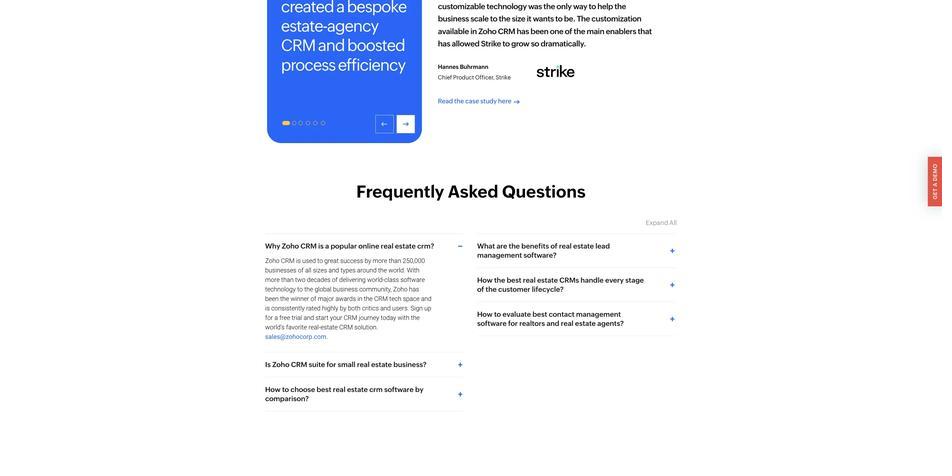 Task type: describe. For each thing, give the bounding box(es) containing it.
great
[[324, 257, 339, 265]]

read the case study here link
[[438, 82, 656, 105]]

the inside what are the benefits of real estate lead management software?
[[509, 242, 520, 250]]

users.
[[392, 305, 409, 312]]

start
[[316, 314, 328, 322]]

favorite
[[286, 324, 307, 331]]

customer
[[498, 285, 530, 293]]

frequently asked questions
[[356, 182, 586, 202]]

how to choose best real estate crm software by comparison?
[[265, 386, 423, 403]]

with
[[398, 314, 409, 322]]

for inside zoho crm is used to great success by more than 250,000 businesses of all sizes and types around the world. with more than two decades of delivering world-class software technology to the global business community, zoho has been the winner of major awards in the crm tech space and is consistently rated highly by both critics and users. sign up for a free trial and start your crm journey today with the world's favorite real-estate crm solution. sales@zohocorp.com.
[[265, 314, 273, 322]]

and down rated
[[304, 314, 314, 322]]

estate inside how the best real estate crms handle every stage of the customer lifecycle?
[[537, 276, 558, 284]]

1 horizontal spatial for
[[327, 361, 336, 369]]

to up sizes
[[317, 257, 323, 265]]

handle
[[581, 276, 604, 284]]

the right in
[[364, 295, 373, 303]]

estate inside zoho crm is used to great success by more than 250,000 businesses of all sizes and types around the world. with more than two decades of delivering world-class software technology to the global business community, zoho has been the winner of major awards in the crm tech space and is consistently rated highly by both critics and users. sign up for a free trial and start your crm journey today with the world's favorite real-estate crm solution. sales@zohocorp.com.
[[320, 324, 338, 331]]

0 horizontal spatial more
[[265, 276, 280, 284]]

real right online
[[381, 242, 393, 250]]

crms
[[559, 276, 579, 284]]

read the case study here
[[438, 98, 511, 105]]

1 vertical spatial than
[[281, 276, 294, 284]]

frequently
[[356, 182, 444, 202]]

+ for how to evaluate best contact management software for realtors and real estate agents?
[[670, 314, 675, 324]]

chief product officer, strike
[[438, 74, 511, 81]]

+ for what are the benefits of real estate lead management software?
[[670, 246, 675, 256]]

critics
[[362, 305, 379, 312]]

two
[[295, 276, 305, 284]]

is
[[265, 361, 271, 369]]

the up world-
[[378, 267, 387, 274]]

every
[[605, 276, 624, 284]]

your
[[330, 314, 342, 322]]

tech
[[389, 295, 401, 303]]

hannes
[[438, 64, 459, 70]]

world.
[[388, 267, 405, 274]]

0 vertical spatial a
[[325, 242, 329, 250]]

crm left suite
[[291, 361, 307, 369]]

up
[[424, 305, 431, 312]]

questions
[[502, 182, 586, 202]]

hannes buhrmann
[[438, 64, 488, 70]]

online
[[358, 242, 379, 250]]

product
[[453, 74, 474, 81]]

contact
[[549, 310, 575, 318]]

world's
[[265, 324, 285, 331]]

expand all link
[[646, 219, 677, 227]]

lead
[[595, 242, 610, 250]]

crm down community,
[[374, 295, 388, 303]]

crm
[[369, 386, 383, 394]]

technology
[[265, 286, 296, 293]]

expand
[[646, 219, 668, 227]]

and inside how to evaluate best contact management software for realtors and real estate agents?
[[547, 320, 559, 328]]

estate up 250,000
[[395, 242, 416, 250]]

popular
[[331, 242, 357, 250]]

sizes
[[313, 267, 327, 274]]

read
[[438, 98, 453, 105]]

zoho right is
[[272, 361, 289, 369]]

best for zoho crm is used to great success by more than 250,000 businesses of all sizes and types around the world. with more than two decades of delivering world-class software technology to the global business community, zoho has been the winner of major awards in the crm tech space and is consistently rated highly by both critics and users. sign up for a free trial and start your crm journey today with the world's favorite real-estate crm solution.
[[317, 386, 331, 394]]

been
[[265, 295, 279, 303]]

estate up crm
[[371, 361, 392, 369]]

realtors
[[519, 320, 545, 328]]

to inside how to choose best real estate crm software by comparison?
[[282, 386, 289, 394]]

the up consistently
[[280, 295, 289, 303]]

of left all
[[298, 267, 304, 274]]

is zoho crm suite for small real estate business?
[[265, 361, 427, 369]]

+ for how the best real estate crms handle every stage of the customer lifecycle?
[[670, 280, 675, 290]]

space
[[403, 295, 420, 303]]

officer,
[[475, 74, 495, 81]]

real right small
[[357, 361, 370, 369]]

what
[[477, 242, 495, 250]]

1 horizontal spatial more
[[373, 257, 387, 265]]

study
[[480, 98, 497, 105]]

evaluate
[[503, 310, 531, 318]]

trial
[[292, 314, 302, 322]]

businesses
[[265, 267, 296, 274]]

−
[[458, 241, 463, 251]]

real inside how to evaluate best contact management software for realtors and real estate agents?
[[561, 320, 574, 328]]

asked
[[448, 182, 498, 202]]

sign
[[411, 305, 423, 312]]

decades
[[307, 276, 330, 284]]

lifecycle?
[[532, 285, 564, 293]]

sales@zohocorp.com.
[[265, 333, 328, 341]]

small
[[338, 361, 355, 369]]

how the best real estate crms handle every stage of the customer lifecycle?
[[477, 276, 644, 293]]

chief
[[438, 74, 452, 81]]

major
[[318, 295, 334, 303]]

business?
[[393, 361, 427, 369]]

demo
[[932, 164, 938, 181]]

free
[[279, 314, 290, 322]]

all
[[669, 219, 677, 227]]

how inside how the best real estate crms handle every stage of the customer lifecycle?
[[477, 276, 493, 284]]

of up rated
[[311, 295, 316, 303]]



Task type: vqa. For each thing, say whether or not it's contained in the screenshot.
the left Contact Us
no



Task type: locate. For each thing, give the bounding box(es) containing it.
to up comparison?
[[282, 386, 289, 394]]

get a demo link
[[928, 157, 942, 207]]

software inside how to evaluate best contact management software for realtors and real estate agents?
[[477, 320, 507, 328]]

by down awards
[[340, 305, 346, 312]]

1 vertical spatial best
[[533, 310, 547, 318]]

agents?
[[597, 320, 624, 328]]

winner
[[291, 295, 309, 303]]

community,
[[359, 286, 392, 293]]

by inside how to choose best real estate crm software by comparison?
[[415, 386, 423, 394]]

how for +
[[477, 310, 493, 318]]

software down evaluate
[[477, 320, 507, 328]]

and up "today"
[[380, 305, 391, 312]]

how up comparison?
[[265, 386, 281, 394]]

more up 'around'
[[373, 257, 387, 265]]

get
[[932, 188, 938, 199]]

today
[[381, 314, 396, 322]]

more up technology
[[265, 276, 280, 284]]

is left 'used'
[[296, 257, 301, 265]]

the up customer
[[494, 276, 505, 284]]

1 horizontal spatial a
[[325, 242, 329, 250]]

estate inside what are the benefits of real estate lead management software?
[[573, 242, 594, 250]]

0 vertical spatial best
[[507, 276, 521, 284]]

2 vertical spatial best
[[317, 386, 331, 394]]

software inside how to choose best real estate crm software by comparison?
[[384, 386, 414, 394]]

zoho
[[282, 242, 299, 250], [265, 257, 279, 265], [393, 286, 407, 293], [272, 361, 289, 369]]

crm down both
[[344, 314, 357, 322]]

2 vertical spatial software
[[384, 386, 414, 394]]

by up 'around'
[[365, 257, 371, 265]]

around
[[357, 267, 377, 274]]

+ for how to choose best real estate crm software by comparison?
[[458, 390, 463, 399]]

0 vertical spatial than
[[389, 257, 401, 265]]

world-
[[367, 276, 384, 284]]

2 vertical spatial by
[[415, 386, 423, 394]]

estate inside how to choose best real estate crm software by comparison?
[[347, 386, 368, 394]]

estate inside how to evaluate best contact management software for realtors and real estate agents?
[[575, 320, 596, 328]]

0 vertical spatial by
[[365, 257, 371, 265]]

best inside how to choose best real estate crm software by comparison?
[[317, 386, 331, 394]]

how
[[477, 276, 493, 284], [477, 310, 493, 318], [265, 386, 281, 394]]

0 vertical spatial how
[[477, 276, 493, 284]]

2 vertical spatial how
[[265, 386, 281, 394]]

+
[[670, 246, 675, 256], [670, 280, 675, 290], [670, 314, 675, 324], [458, 360, 463, 370], [458, 390, 463, 399]]

best up customer
[[507, 276, 521, 284]]

2 horizontal spatial by
[[415, 386, 423, 394]]

get a demo
[[932, 164, 938, 199]]

best up realtors
[[533, 310, 547, 318]]

0 horizontal spatial a
[[274, 314, 278, 322]]

here
[[498, 98, 511, 105]]

more
[[373, 257, 387, 265], [265, 276, 280, 284]]

is down been
[[265, 305, 270, 312]]

management
[[477, 251, 522, 259], [576, 310, 621, 318]]

management up 'agents?'
[[576, 310, 621, 318]]

best inside how the best real estate crms handle every stage of the customer lifecycle?
[[507, 276, 521, 284]]

how to evaluate best contact management software for realtors and real estate agents?
[[477, 310, 624, 328]]

for down evaluate
[[508, 320, 518, 328]]

how for zoho crm is used to great success by more than 250,000 businesses of all sizes and types around the world. with more than two decades of delivering world-class software technology to the global business community, zoho has been the winner of major awards in the crm tech space and is consistently rated highly by both critics and users. sign up for a free trial and start your crm journey today with the world's favorite real-estate crm solution.
[[265, 386, 281, 394]]

both
[[348, 305, 360, 312]]

real right benefits
[[559, 242, 572, 250]]

how down what
[[477, 276, 493, 284]]

0 vertical spatial more
[[373, 257, 387, 265]]

estate
[[395, 242, 416, 250], [573, 242, 594, 250], [537, 276, 558, 284], [575, 320, 596, 328], [320, 324, 338, 331], [371, 361, 392, 369], [347, 386, 368, 394]]

for right suite
[[327, 361, 336, 369]]

best for +
[[533, 310, 547, 318]]

rated
[[306, 305, 320, 312]]

1 vertical spatial a
[[274, 314, 278, 322]]

strike
[[496, 74, 511, 81]]

2 horizontal spatial for
[[508, 320, 518, 328]]

types
[[341, 267, 356, 274]]

1 horizontal spatial management
[[576, 310, 621, 318]]

case
[[465, 98, 479, 105]]

real
[[381, 242, 393, 250], [559, 242, 572, 250], [523, 276, 536, 284], [561, 320, 574, 328], [357, 361, 370, 369], [333, 386, 345, 394]]

are
[[497, 242, 507, 250]]

the left case
[[454, 98, 464, 105]]

by down business?
[[415, 386, 423, 394]]

comparison?
[[265, 395, 309, 403]]

why
[[265, 242, 280, 250]]

choose
[[290, 386, 315, 394]]

how inside how to evaluate best contact management software for realtors and real estate agents?
[[477, 310, 493, 318]]

0 horizontal spatial for
[[265, 314, 273, 322]]

best right choose
[[317, 386, 331, 394]]

to inside how to evaluate best contact management software for realtors and real estate agents?
[[494, 310, 501, 318]]

a inside zoho crm is used to great success by more than 250,000 businesses of all sizes and types around the world. with more than two decades of delivering world-class software technology to the global business community, zoho has been the winner of major awards in the crm tech space and is consistently rated highly by both critics and users. sign up for a free trial and start your crm journey today with the world's favorite real-estate crm solution. sales@zohocorp.com.
[[274, 314, 278, 322]]

1 vertical spatial is
[[296, 257, 301, 265]]

estate left 'agents?'
[[575, 320, 596, 328]]

crm down your
[[339, 324, 353, 331]]

to up winner
[[297, 286, 303, 293]]

and up up
[[421, 295, 431, 303]]

crm up 'used'
[[301, 242, 317, 250]]

management inside how to evaluate best contact management software for realtors and real estate agents?
[[576, 310, 621, 318]]

0 horizontal spatial management
[[477, 251, 522, 259]]

0 vertical spatial software
[[400, 276, 425, 284]]

estate up lifecycle?
[[537, 276, 558, 284]]

than up world.
[[389, 257, 401, 265]]

of left customer
[[477, 285, 484, 293]]

best
[[507, 276, 521, 284], [533, 310, 547, 318], [317, 386, 331, 394]]

0 horizontal spatial best
[[317, 386, 331, 394]]

software
[[400, 276, 425, 284], [477, 320, 507, 328], [384, 386, 414, 394]]

0 horizontal spatial than
[[281, 276, 294, 284]]

a
[[932, 183, 938, 187]]

1 vertical spatial more
[[265, 276, 280, 284]]

than down businesses in the bottom of the page
[[281, 276, 294, 284]]

1 horizontal spatial than
[[389, 257, 401, 265]]

a up great
[[325, 242, 329, 250]]

used
[[302, 257, 316, 265]]

real up customer
[[523, 276, 536, 284]]

why zoho crm is a popular online real estate crm?
[[265, 242, 434, 250]]

of inside what are the benefits of real estate lead management software?
[[551, 242, 557, 250]]

benefits
[[521, 242, 549, 250]]

250,000
[[403, 257, 425, 265]]

the left customer
[[486, 285, 497, 293]]

of inside how the best real estate crms handle every stage of the customer lifecycle?
[[477, 285, 484, 293]]

how left evaluate
[[477, 310, 493, 318]]

expand all
[[646, 219, 677, 227]]

management inside what are the benefits of real estate lead management software?
[[477, 251, 522, 259]]

and down contact
[[547, 320, 559, 328]]

a
[[325, 242, 329, 250], [274, 314, 278, 322]]

real down is zoho crm suite for small real estate business?
[[333, 386, 345, 394]]

consistently
[[271, 305, 305, 312]]

the down two
[[304, 286, 313, 293]]

zoho right the why
[[282, 242, 299, 250]]

to left evaluate
[[494, 310, 501, 318]]

the
[[454, 98, 464, 105], [509, 242, 520, 250], [378, 267, 387, 274], [494, 276, 505, 284], [486, 285, 497, 293], [304, 286, 313, 293], [280, 295, 289, 303], [364, 295, 373, 303], [411, 314, 420, 322]]

1 horizontal spatial best
[[507, 276, 521, 284]]

estate left lead
[[573, 242, 594, 250]]

how inside how to choose best real estate crm software by comparison?
[[265, 386, 281, 394]]

is left the popular
[[318, 242, 324, 250]]

real inside how to choose best real estate crm software by comparison?
[[333, 386, 345, 394]]

crm up businesses in the bottom of the page
[[281, 257, 295, 265]]

estate left crm
[[347, 386, 368, 394]]

estate down your
[[320, 324, 338, 331]]

zoho crm is used to great success by more than 250,000 businesses of all sizes and types around the world. with more than two decades of delivering world-class software technology to the global business community, zoho has been the winner of major awards in the crm tech space and is consistently rated highly by both critics and users. sign up for a free trial and start your crm journey today with the world's favorite real-estate crm solution. sales@zohocorp.com.
[[265, 257, 431, 341]]

the down sign
[[411, 314, 420, 322]]

with
[[407, 267, 420, 274]]

real inside what are the benefits of real estate lead management software?
[[559, 242, 572, 250]]

software inside zoho crm is used to great success by more than 250,000 businesses of all sizes and types around the world. with more than two decades of delivering world-class software technology to the global business community, zoho has been the winner of major awards in the crm tech space and is consistently rated highly by both critics and users. sign up for a free trial and start your crm journey today with the world's favorite real-estate crm solution. sales@zohocorp.com.
[[400, 276, 425, 284]]

highly
[[322, 305, 338, 312]]

0 vertical spatial is
[[318, 242, 324, 250]]

global
[[315, 286, 331, 293]]

business
[[333, 286, 358, 293]]

for up world's
[[265, 314, 273, 322]]

1 vertical spatial by
[[340, 305, 346, 312]]

class
[[384, 276, 399, 284]]

buhrmann
[[460, 64, 488, 70]]

0 horizontal spatial is
[[265, 305, 270, 312]]

and down great
[[329, 267, 339, 274]]

2 vertical spatial is
[[265, 305, 270, 312]]

zoho up tech
[[393, 286, 407, 293]]

1 horizontal spatial is
[[296, 257, 301, 265]]

of up software?
[[551, 242, 557, 250]]

has
[[409, 286, 419, 293]]

1 horizontal spatial by
[[365, 257, 371, 265]]

the right are
[[509, 242, 520, 250]]

what are the benefits of real estate lead management software?
[[477, 242, 610, 259]]

1 vertical spatial how
[[477, 310, 493, 318]]

0 horizontal spatial by
[[340, 305, 346, 312]]

of up business
[[332, 276, 338, 284]]

2 horizontal spatial best
[[533, 310, 547, 318]]

a left free
[[274, 314, 278, 322]]

software down the with
[[400, 276, 425, 284]]

awards
[[336, 295, 356, 303]]

zoho up businesses in the bottom of the page
[[265, 257, 279, 265]]

software?
[[524, 251, 557, 259]]

+ for is zoho crm suite for small real estate business?
[[458, 360, 463, 370]]

real inside how the best real estate crms handle every stage of the customer lifecycle?
[[523, 276, 536, 284]]

software right crm
[[384, 386, 414, 394]]

1 vertical spatial management
[[576, 310, 621, 318]]

for inside how to evaluate best contact management software for realtors and real estate agents?
[[508, 320, 518, 328]]

stage
[[625, 276, 644, 284]]

2 horizontal spatial is
[[318, 242, 324, 250]]

all
[[305, 267, 311, 274]]

0 vertical spatial management
[[477, 251, 522, 259]]

best inside how to evaluate best contact management software for realtors and real estate agents?
[[533, 310, 547, 318]]

real-
[[309, 324, 320, 331]]

crm
[[301, 242, 317, 250], [281, 257, 295, 265], [374, 295, 388, 303], [344, 314, 357, 322], [339, 324, 353, 331], [291, 361, 307, 369]]

delivering
[[339, 276, 366, 284]]

1 vertical spatial software
[[477, 320, 507, 328]]

journey
[[359, 314, 379, 322]]

sales@zohocorp.com. link
[[265, 333, 328, 341]]

crm?
[[417, 242, 434, 250]]

suite
[[309, 361, 325, 369]]

in
[[357, 295, 362, 303]]

real down contact
[[561, 320, 574, 328]]

management down are
[[477, 251, 522, 259]]



